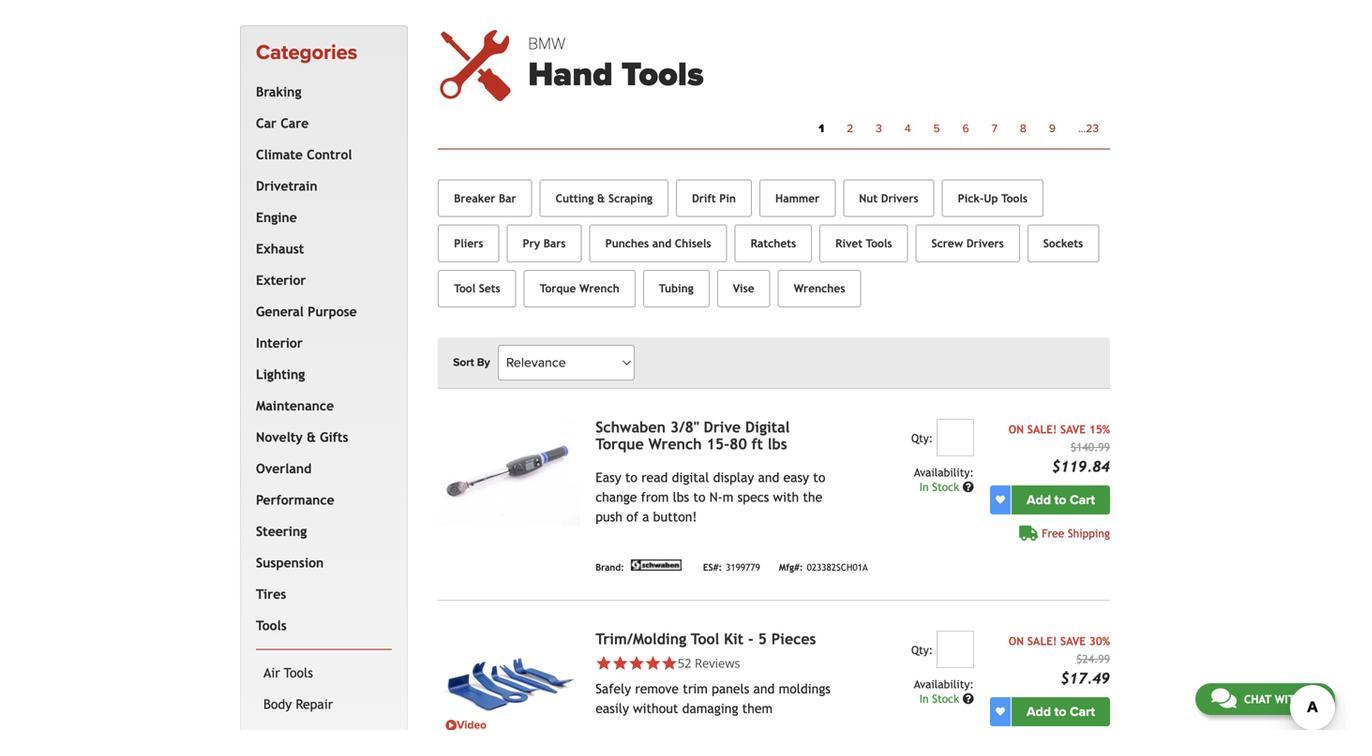 Task type: describe. For each thing, give the bounding box(es) containing it.
es#517779 - phr-05s - trim/molding tool kit - 5 pieces - safely remove trim panels and moldings easily without damaging them - schwaben - audi bmw volkswagen mercedes benz mini porsche image
[[438, 631, 581, 730]]

$119.84
[[1052, 458, 1110, 475]]

-
[[748, 630, 754, 648]]

trim
[[683, 681, 708, 696]]

overland link
[[252, 453, 388, 485]]

car
[[256, 116, 277, 131]]

mfg#: 023382sch01a
[[779, 562, 868, 573]]

& for novelty
[[307, 430, 316, 445]]

general
[[256, 304, 304, 319]]

tools down tires
[[256, 618, 287, 633]]

safely remove trim panels and moldings easily without damaging them
[[596, 681, 831, 716]]

maintenance
[[256, 398, 334, 413]]

15%
[[1089, 423, 1110, 436]]

easy
[[783, 470, 809, 485]]

bmw hand tools
[[528, 34, 704, 95]]

scraping
[[608, 192, 653, 205]]

from
[[641, 490, 669, 505]]

0 vertical spatial torque
[[540, 282, 576, 295]]

9 link
[[1038, 117, 1067, 141]]

screw drivers
[[932, 237, 1004, 250]]

wrenches link
[[778, 270, 861, 307]]

performance link
[[252, 485, 388, 516]]

mfg#:
[[779, 562, 803, 573]]

pick-
[[958, 192, 984, 205]]

wrench inside schwaben 3/8" drive digital torque wrench 15-80 ft lbs
[[648, 435, 702, 453]]

easy
[[596, 470, 621, 485]]

sale! for $17.49
[[1027, 635, 1057, 648]]

es#: 3199779
[[703, 562, 760, 573]]

ft
[[752, 435, 763, 453]]

schwaben 3/8" drive digital torque wrench 15-80 ft lbs link
[[596, 418, 790, 453]]

exterior link
[[252, 265, 388, 296]]

punches  and chisels
[[605, 237, 711, 250]]

star image
[[596, 655, 612, 672]]

cutting & scraping link
[[540, 180, 669, 217]]

breaker bar link
[[438, 180, 532, 217]]

1 in stock from the top
[[920, 480, 963, 493]]

air
[[263, 666, 280, 681]]

pick-up tools
[[958, 192, 1028, 205]]

easily
[[596, 701, 629, 716]]

with inside chat with us link
[[1275, 693, 1302, 706]]

1 vertical spatial 5
[[758, 630, 767, 648]]

interior link
[[252, 328, 388, 359]]

add to wish list image for $17.49
[[996, 707, 1005, 717]]

screw
[[932, 237, 963, 250]]

pliers link
[[438, 225, 499, 262]]

trim/molding
[[596, 630, 687, 648]]

cart for $119.84
[[1070, 492, 1095, 508]]

tubing link
[[643, 270, 710, 307]]

cart for $17.49
[[1070, 704, 1095, 720]]

cutting & scraping
[[556, 192, 653, 205]]

add to cart button for $119.84
[[1012, 485, 1110, 515]]

to down $17.49
[[1054, 704, 1066, 720]]

moldings
[[779, 681, 831, 696]]

damaging
[[682, 701, 738, 716]]

add to wish list image for $119.84
[[996, 495, 1005, 505]]

free shipping
[[1042, 527, 1110, 540]]

4 star image from the left
[[661, 655, 678, 672]]

rivet tools link
[[820, 225, 908, 262]]

free
[[1042, 527, 1064, 540]]

by
[[477, 356, 490, 369]]

tools right air
[[284, 666, 313, 681]]

tires link
[[252, 579, 388, 610]]

climate control
[[256, 147, 352, 162]]

drive
[[704, 418, 741, 436]]

lbs inside easy to read digital display and easy to change from lbs to n-m specs with the push of a button!
[[673, 490, 689, 505]]

pry bars link
[[507, 225, 582, 262]]

1 question circle image from the top
[[963, 481, 974, 493]]

and inside easy to read digital display and easy to change from lbs to n-m specs with the push of a button!
[[758, 470, 779, 485]]

schwaben
[[596, 418, 666, 436]]

add to cart for $119.84
[[1027, 492, 1095, 508]]

pry bars
[[523, 237, 566, 250]]

push
[[596, 509, 623, 524]]

nut
[[859, 192, 878, 205]]

tools right "rivet"
[[866, 237, 892, 250]]

save for $119.84
[[1060, 423, 1086, 436]]

performance
[[256, 493, 334, 508]]

3 link
[[865, 117, 893, 141]]

specs
[[738, 490, 769, 505]]

car care
[[256, 116, 309, 131]]

chat
[[1244, 693, 1272, 706]]

2
[[847, 122, 853, 136]]

to up the
[[813, 470, 825, 485]]

pin
[[719, 192, 736, 205]]

5 inside paginated product list navigation navigation
[[933, 122, 940, 136]]

digital
[[672, 470, 709, 485]]

3/8"
[[670, 418, 699, 436]]

cutting
[[556, 192, 594, 205]]

rivet
[[836, 237, 863, 250]]

tools inside bmw hand tools
[[621, 54, 704, 95]]

availability: for second question circle image from the top
[[914, 678, 974, 691]]

care
[[281, 116, 309, 131]]

drivetrain
[[256, 178, 317, 193]]

category navigation element
[[240, 25, 408, 730]]

sockets link
[[1027, 225, 1099, 262]]

climate
[[256, 147, 303, 162]]

suspension
[[256, 555, 324, 570]]

es#3199779 - 023382sch01a - schwaben 3/8" drive digital torque wrench 15-80 ft lbs - easy to read digital display and easy to change from lbs to n-m specs with the push of a button! - schwaben - audi bmw volkswagen mercedes benz mini porsche image
[[438, 419, 581, 526]]

lbs inside schwaben 3/8" drive digital torque wrench 15-80 ft lbs
[[768, 435, 787, 453]]

7 link
[[980, 117, 1009, 141]]

bar
[[499, 192, 516, 205]]

on for $17.49
[[1009, 635, 1024, 648]]

8 link
[[1009, 117, 1038, 141]]

save for $17.49
[[1060, 635, 1086, 648]]

kit
[[724, 630, 744, 648]]

…23 link
[[1067, 117, 1110, 141]]

to right easy
[[625, 470, 637, 485]]

3 star image from the left
[[645, 655, 661, 672]]

paginated product list navigation navigation
[[528, 117, 1110, 141]]

pliers
[[454, 237, 483, 250]]



Task type: locate. For each thing, give the bounding box(es) containing it.
without
[[633, 701, 678, 716]]

and up 'them'
[[753, 681, 775, 696]]

a
[[642, 509, 649, 524]]

1 in from the top
[[920, 480, 929, 493]]

0 vertical spatial wrench
[[579, 282, 620, 295]]

0 vertical spatial sale!
[[1027, 423, 1057, 436]]

novelty & gifts link
[[252, 422, 388, 453]]

0 vertical spatial stock
[[932, 480, 959, 493]]

6
[[963, 122, 969, 136]]

chat with us link
[[1195, 684, 1335, 715]]

& left gifts
[[307, 430, 316, 445]]

1 qty: from the top
[[911, 432, 933, 445]]

breaker bar
[[454, 192, 516, 205]]

1 star image from the left
[[612, 655, 628, 672]]

1 add from the top
[[1027, 492, 1051, 508]]

0 vertical spatial add to cart button
[[1012, 485, 1110, 515]]

2 save from the top
[[1060, 635, 1086, 648]]

4 link
[[893, 117, 922, 141]]

52 reviews
[[678, 655, 740, 672]]

0 horizontal spatial 5
[[758, 630, 767, 648]]

add to cart down $17.49
[[1027, 704, 1095, 720]]

engine link
[[252, 202, 388, 233]]

0 vertical spatial question circle image
[[963, 481, 974, 493]]

es#:
[[703, 562, 722, 573]]

1 vertical spatial add to cart button
[[1012, 697, 1110, 726]]

cart down $119.84
[[1070, 492, 1095, 508]]

1 vertical spatial lbs
[[673, 490, 689, 505]]

0 vertical spatial in
[[920, 480, 929, 493]]

tool sets link
[[438, 270, 516, 307]]

hammer link
[[759, 180, 836, 217]]

1 vertical spatial with
[[1275, 693, 1302, 706]]

1 vertical spatial on
[[1009, 635, 1024, 648]]

general purpose link
[[252, 296, 388, 328]]

0 vertical spatial tool
[[454, 282, 475, 295]]

to left n- on the right of the page
[[693, 490, 706, 505]]

punches  and chisels link
[[589, 225, 727, 262]]

tools link
[[252, 610, 388, 642]]

sale! up $119.84
[[1027, 423, 1057, 436]]

0 vertical spatial and
[[652, 237, 671, 250]]

drift pin link
[[676, 180, 752, 217]]

None number field
[[936, 419, 974, 456], [936, 631, 974, 668], [936, 419, 974, 456], [936, 631, 974, 668]]

schwaben - corporate logo image
[[628, 560, 684, 571]]

drivers right the nut
[[881, 192, 919, 205]]

1 link
[[808, 117, 836, 141]]

save up $140.99 at right
[[1060, 423, 1086, 436]]

1 on from the top
[[1009, 423, 1024, 436]]

wrench up 'digital'
[[648, 435, 702, 453]]

add up free on the bottom right of page
[[1027, 492, 1051, 508]]

hand
[[528, 54, 613, 95]]

pieces
[[771, 630, 816, 648]]

in stock
[[920, 480, 963, 493], [920, 692, 963, 705]]

tools subcategories element
[[256, 649, 392, 730]]

1 vertical spatial wrench
[[648, 435, 702, 453]]

sale! left 30% in the right bottom of the page
[[1027, 635, 1057, 648]]

stock
[[932, 480, 959, 493], [932, 692, 959, 705]]

1 horizontal spatial lbs
[[768, 435, 787, 453]]

5
[[933, 122, 940, 136], [758, 630, 767, 648]]

0 vertical spatial add to wish list image
[[996, 495, 1005, 505]]

schwaben 3/8" drive digital torque wrench 15-80 ft lbs
[[596, 418, 790, 453]]

on sale!                         save 30% $24.99 $17.49
[[1009, 635, 1110, 687]]

qty:
[[911, 432, 933, 445], [911, 643, 933, 657]]

gifts
[[320, 430, 348, 445]]

torque inside schwaben 3/8" drive digital torque wrench 15-80 ft lbs
[[596, 435, 644, 453]]

& right cutting at the left top of the page
[[597, 192, 605, 205]]

$140.99
[[1071, 440, 1110, 454]]

with inside easy to read digital display and easy to change from lbs to n-m specs with the push of a button!
[[773, 490, 799, 505]]

panels
[[712, 681, 749, 696]]

overland
[[256, 461, 312, 476]]

add to cart button
[[1012, 485, 1110, 515], [1012, 697, 1110, 726]]

the
[[803, 490, 823, 505]]

in for second question circle image from the bottom of the page
[[920, 480, 929, 493]]

2 sale! from the top
[[1027, 635, 1057, 648]]

0 horizontal spatial wrench
[[579, 282, 620, 295]]

5 right 4 at the right
[[933, 122, 940, 136]]

1 horizontal spatial wrench
[[648, 435, 702, 453]]

steering link
[[252, 516, 388, 547]]

tools right up
[[1001, 192, 1028, 205]]

reviews
[[695, 655, 740, 672]]

with left us
[[1275, 693, 1302, 706]]

1 vertical spatial add
[[1027, 704, 1051, 720]]

1 vertical spatial and
[[758, 470, 779, 485]]

52 reviews link
[[596, 655, 838, 672], [678, 655, 740, 672]]

add to cart for $17.49
[[1027, 704, 1095, 720]]

drivers for screw drivers
[[967, 237, 1004, 250]]

drivers right screw
[[967, 237, 1004, 250]]

2 add to wish list image from the top
[[996, 707, 1005, 717]]

1 vertical spatial drivers
[[967, 237, 1004, 250]]

on left 30% in the right bottom of the page
[[1009, 635, 1024, 648]]

1 vertical spatial add to cart
[[1027, 704, 1095, 720]]

tools right hand at top left
[[621, 54, 704, 95]]

tools
[[621, 54, 704, 95], [1001, 192, 1028, 205], [866, 237, 892, 250], [256, 618, 287, 633], [284, 666, 313, 681]]

comments image
[[1211, 687, 1237, 710]]

on left the "15%"
[[1009, 423, 1024, 436]]

0 vertical spatial on
[[1009, 423, 1024, 436]]

2 in from the top
[[920, 692, 929, 705]]

categories
[[256, 40, 358, 65]]

& for cutting
[[597, 192, 605, 205]]

0 vertical spatial lbs
[[768, 435, 787, 453]]

tires
[[256, 587, 286, 602]]

1 horizontal spatial with
[[1275, 693, 1302, 706]]

2 add from the top
[[1027, 704, 1051, 720]]

0 vertical spatial 5
[[933, 122, 940, 136]]

change
[[596, 490, 637, 505]]

0 vertical spatial add to cart
[[1027, 492, 1095, 508]]

qty: for second question circle image from the top
[[911, 643, 933, 657]]

add to cart
[[1027, 492, 1095, 508], [1027, 704, 1095, 720]]

1 vertical spatial tool
[[691, 630, 719, 648]]

tool left sets
[[454, 282, 475, 295]]

chisels
[[675, 237, 711, 250]]

on inside "on sale!                         save 15% $140.99 $119.84"
[[1009, 423, 1024, 436]]

1 sale! from the top
[[1027, 423, 1057, 436]]

1 vertical spatial in
[[920, 692, 929, 705]]

add down on sale!                         save 30% $24.99 $17.49
[[1027, 704, 1051, 720]]

them
[[742, 701, 773, 716]]

in for second question circle image from the top
[[920, 692, 929, 705]]

on for $119.84
[[1009, 423, 1024, 436]]

shipping
[[1068, 527, 1110, 540]]

2 star image from the left
[[628, 655, 645, 672]]

0 vertical spatial qty:
[[911, 432, 933, 445]]

add to wish list image
[[996, 495, 1005, 505], [996, 707, 1005, 717]]

nut drivers link
[[843, 180, 935, 217]]

question circle image
[[963, 481, 974, 493], [963, 693, 974, 704]]

availability: for second question circle image from the bottom of the page
[[914, 466, 974, 479]]

1 vertical spatial save
[[1060, 635, 1086, 648]]

1 horizontal spatial torque
[[596, 435, 644, 453]]

1 save from the top
[[1060, 423, 1086, 436]]

1 vertical spatial &
[[307, 430, 316, 445]]

up
[[984, 192, 998, 205]]

sale! inside "on sale!                         save 15% $140.99 $119.84"
[[1027, 423, 1057, 436]]

0 vertical spatial add
[[1027, 492, 1051, 508]]

wrenches
[[794, 282, 845, 295]]

&
[[597, 192, 605, 205], [307, 430, 316, 445]]

1 horizontal spatial 5
[[933, 122, 940, 136]]

0 horizontal spatial torque
[[540, 282, 576, 295]]

0 vertical spatial save
[[1060, 423, 1086, 436]]

tool up 52 reviews at the bottom
[[691, 630, 719, 648]]

safely
[[596, 681, 631, 696]]

1 horizontal spatial tool
[[691, 630, 719, 648]]

0 horizontal spatial drivers
[[881, 192, 919, 205]]

0 vertical spatial drivers
[[881, 192, 919, 205]]

sockets
[[1043, 237, 1083, 250]]

0 horizontal spatial with
[[773, 490, 799, 505]]

and up specs
[[758, 470, 779, 485]]

0 vertical spatial with
[[773, 490, 799, 505]]

2 52 reviews link from the left
[[678, 655, 740, 672]]

add to cart button down $17.49
[[1012, 697, 1110, 726]]

5 right - on the bottom
[[758, 630, 767, 648]]

and inside 'safely remove trim panels and moldings easily without damaging them'
[[753, 681, 775, 696]]

0 horizontal spatial tool
[[454, 282, 475, 295]]

2 qty: from the top
[[911, 643, 933, 657]]

display
[[713, 470, 754, 485]]

add to cart up free on the bottom right of page
[[1027, 492, 1095, 508]]

novelty
[[256, 430, 303, 445]]

0 vertical spatial in stock
[[920, 480, 963, 493]]

52
[[678, 655, 692, 672]]

car care link
[[252, 108, 388, 139]]

1 add to cart from the top
[[1027, 492, 1095, 508]]

2 in stock from the top
[[920, 692, 963, 705]]

9
[[1049, 122, 1056, 136]]

2 add to cart from the top
[[1027, 704, 1095, 720]]

0 vertical spatial availability:
[[914, 466, 974, 479]]

with down easy
[[773, 490, 799, 505]]

1 cart from the top
[[1070, 492, 1095, 508]]

screw drivers link
[[916, 225, 1020, 262]]

0 vertical spatial &
[[597, 192, 605, 205]]

1 vertical spatial stock
[[932, 692, 959, 705]]

sale! inside on sale!                         save 30% $24.99 $17.49
[[1027, 635, 1057, 648]]

qty: for second question circle image from the bottom of the page
[[911, 432, 933, 445]]

save left 30% in the right bottom of the page
[[1060, 635, 1086, 648]]

save
[[1060, 423, 1086, 436], [1060, 635, 1086, 648]]

2 on from the top
[[1009, 635, 1024, 648]]

1 vertical spatial question circle image
[[963, 693, 974, 704]]

0 horizontal spatial &
[[307, 430, 316, 445]]

5 link
[[922, 117, 951, 141]]

pry
[[523, 237, 540, 250]]

2 availability: from the top
[[914, 678, 974, 691]]

1 horizontal spatial drivers
[[967, 237, 1004, 250]]

add to cart button for $17.49
[[1012, 697, 1110, 726]]

lighting
[[256, 367, 305, 382]]

1 vertical spatial sale!
[[1027, 635, 1057, 648]]

2 stock from the top
[[932, 692, 959, 705]]

0 vertical spatial cart
[[1070, 492, 1095, 508]]

1 stock from the top
[[932, 480, 959, 493]]

on inside on sale!                         save 30% $24.99 $17.49
[[1009, 635, 1024, 648]]

1 vertical spatial qty:
[[911, 643, 933, 657]]

2 question circle image from the top
[[963, 693, 974, 704]]

023382sch01a
[[807, 562, 868, 573]]

1 vertical spatial add to wish list image
[[996, 707, 1005, 717]]

drivers for nut drivers
[[881, 192, 919, 205]]

engine
[[256, 210, 297, 225]]

8
[[1020, 122, 1027, 136]]

1 availability: from the top
[[914, 466, 974, 479]]

sale! for $119.84
[[1027, 423, 1057, 436]]

add for $119.84
[[1027, 492, 1051, 508]]

1 horizontal spatial &
[[597, 192, 605, 205]]

tool sets
[[454, 282, 500, 295]]

braking
[[256, 84, 301, 99]]

2 cart from the top
[[1070, 704, 1095, 720]]

tubing
[[659, 282, 694, 295]]

with
[[773, 490, 799, 505], [1275, 693, 1302, 706]]

& inside "link"
[[307, 430, 316, 445]]

torque wrench
[[540, 282, 620, 295]]

bmw
[[528, 34, 566, 54]]

star image
[[612, 655, 628, 672], [628, 655, 645, 672], [645, 655, 661, 672], [661, 655, 678, 672]]

add to cart button up free on the bottom right of page
[[1012, 485, 1110, 515]]

lbs right ft
[[768, 435, 787, 453]]

sets
[[479, 282, 500, 295]]

1 add to cart button from the top
[[1012, 485, 1110, 515]]

80
[[730, 435, 747, 453]]

save inside on sale!                         save 30% $24.99 $17.49
[[1060, 635, 1086, 648]]

add for $17.49
[[1027, 704, 1051, 720]]

add
[[1027, 492, 1051, 508], [1027, 704, 1051, 720]]

torque down bars
[[540, 282, 576, 295]]

repair
[[296, 697, 333, 712]]

wrench down punches
[[579, 282, 620, 295]]

drivers
[[881, 192, 919, 205], [967, 237, 1004, 250]]

1 add to wish list image from the top
[[996, 495, 1005, 505]]

1 vertical spatial availability:
[[914, 678, 974, 691]]

torque up easy
[[596, 435, 644, 453]]

1 52 reviews link from the left
[[596, 655, 838, 672]]

2 vertical spatial and
[[753, 681, 775, 696]]

read
[[641, 470, 668, 485]]

lbs up button!
[[673, 490, 689, 505]]

1 vertical spatial torque
[[596, 435, 644, 453]]

cart down $17.49
[[1070, 704, 1095, 720]]

1 vertical spatial in stock
[[920, 692, 963, 705]]

2 add to cart button from the top
[[1012, 697, 1110, 726]]

sort
[[453, 356, 474, 369]]

to up free on the bottom right of page
[[1054, 492, 1066, 508]]

1 vertical spatial cart
[[1070, 704, 1095, 720]]

and left chisels
[[652, 237, 671, 250]]

exterior
[[256, 273, 306, 288]]

0 horizontal spatial lbs
[[673, 490, 689, 505]]

save inside "on sale!                         save 15% $140.99 $119.84"
[[1060, 423, 1086, 436]]

suspension link
[[252, 547, 388, 579]]

bars
[[544, 237, 566, 250]]



Task type: vqa. For each thing, say whether or not it's contained in the screenshot.
'transparency'
no



